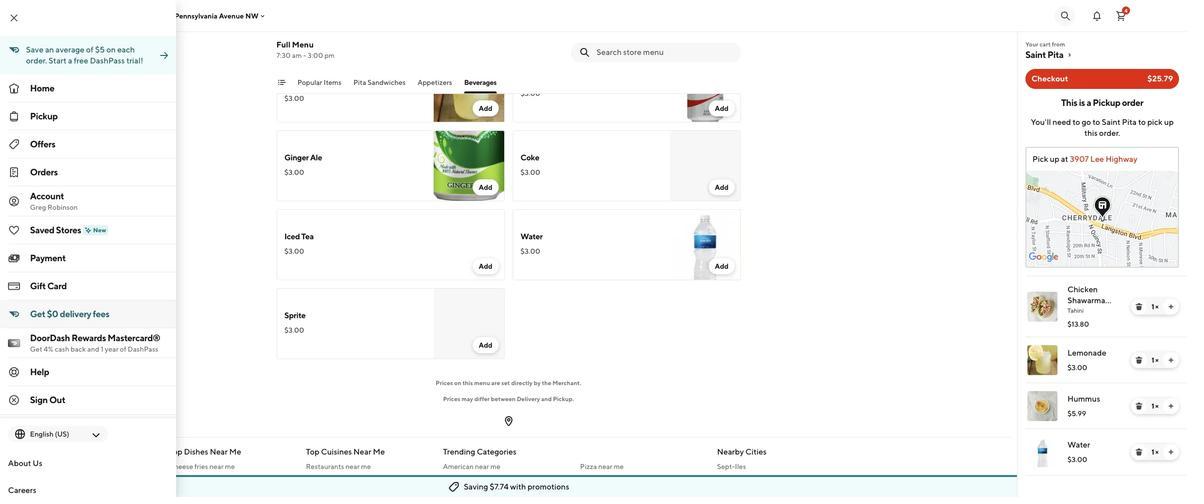 Task type: locate. For each thing, give the bounding box(es) containing it.
0 horizontal spatial top
[[169, 448, 182, 457]]

notification bell image
[[1091, 10, 1103, 22]]

4 1 × from the top
[[1152, 449, 1159, 457]]

iced
[[284, 232, 300, 242]]

1 horizontal spatial saint
[[1102, 118, 1120, 127]]

water image
[[670, 210, 741, 281], [1028, 438, 1058, 468]]

near down top cuisines near me
[[345, 463, 360, 471]]

$25.79
[[1147, 74, 1173, 84]]

7:30
[[276, 52, 291, 60]]

go
[[1082, 118, 1091, 127]]

near down american near me
[[471, 477, 486, 485]]

to left go
[[1073, 118, 1080, 127]]

2 add one to cart image from the top
[[1167, 357, 1175, 365]]

on right $5
[[106, 45, 116, 55]]

4 remove item from cart image from the top
[[1135, 449, 1143, 457]]

1 vertical spatial prices
[[443, 396, 460, 403]]

convenience store near me link
[[580, 476, 705, 486]]

0 horizontal spatial order.
[[26, 56, 47, 66]]

add one to cart image for lemonade
[[1167, 357, 1175, 365]]

1 vertical spatial chicken
[[169, 477, 195, 485]]

tatte bakery & cafe
[[32, 463, 94, 471]]

1 horizontal spatial beverages
[[464, 79, 497, 87]]

diet coke image
[[670, 52, 741, 123]]

1 horizontal spatial this
[[1084, 129, 1098, 138]]

1 horizontal spatial me
[[373, 448, 385, 457]]

1 horizontal spatial up
[[1164, 118, 1174, 127]]

year
[[105, 346, 118, 354]]

0 vertical spatial order.
[[26, 56, 47, 66]]

1 vertical spatial water
[[1068, 441, 1090, 450]]

me down restaurants near me
[[341, 477, 351, 485]]

near up restaurants near me link at bottom
[[353, 448, 371, 457]]

0 vertical spatial get
[[30, 309, 45, 320]]

me up cheese fries near me link
[[229, 448, 241, 457]]

order
[[1122, 98, 1143, 108]]

0 vertical spatial up
[[1164, 118, 1174, 127]]

1 vertical spatial up
[[1050, 155, 1059, 164]]

near up "convenience"
[[598, 463, 612, 471]]

coke
[[521, 153, 539, 163]]

$0
[[47, 309, 58, 320]]

1 horizontal spatial chicken
[[1068, 285, 1098, 295]]

3 1 × from the top
[[1152, 403, 1159, 411]]

this inside "you'll need to go to saint pita to pick up this order."
[[1084, 129, 1098, 138]]

remove item from cart image for chicken shawarma pita
[[1135, 303, 1143, 311]]

save an average of $5 on each order. start a free dashpass trial! status
[[0, 36, 158, 75]]

me
[[225, 463, 235, 471], [361, 463, 371, 471], [491, 463, 500, 471], [614, 463, 624, 471], [238, 477, 248, 485], [341, 477, 351, 485], [487, 477, 497, 485], [657, 477, 667, 485]]

0 horizontal spatial me
[[229, 448, 241, 457]]

sept-iles link
[[717, 462, 842, 472]]

0 vertical spatial of
[[86, 45, 93, 55]]

full
[[276, 40, 290, 50]]

1600
[[156, 12, 173, 20]]

3 remove item from cart image from the top
[[1135, 403, 1143, 411]]

get left 4%
[[30, 346, 42, 354]]

order. down save
[[26, 56, 47, 66]]

pita inside 'chicken shawarma pita'
[[1068, 307, 1082, 317]]

remove item from cart image
[[1135, 303, 1143, 311], [1135, 357, 1143, 365], [1135, 403, 1143, 411], [1135, 449, 1143, 457]]

1 × from the top
[[1155, 303, 1159, 311]]

4 × from the top
[[1155, 449, 1159, 457]]

help
[[30, 367, 49, 378]]

pick
[[1147, 118, 1163, 127]]

prices for prices may differ between delivery and pickup.
[[443, 396, 460, 403]]

4%
[[44, 346, 53, 354]]

shawarma
[[1068, 296, 1105, 306]]

pickup right is in the right top of the page
[[1093, 98, 1120, 108]]

1 horizontal spatial near
[[353, 448, 371, 457]]

chicken for chicken tenders near me
[[169, 477, 195, 485]]

0 vertical spatial water image
[[670, 210, 741, 281]]

me up convenience store near me
[[614, 463, 624, 471]]

freshly
[[284, 83, 308, 91]]

1 vertical spatial order.
[[1099, 129, 1120, 138]]

1 vertical spatial get
[[30, 346, 42, 354]]

me up restaurants near me link at bottom
[[373, 448, 385, 457]]

pita sandwiches
[[353, 79, 406, 87]]

saint down "your"
[[1026, 50, 1046, 60]]

payment
[[30, 253, 66, 264]]

tapas near me
[[306, 477, 351, 485]]

tapas near me link
[[306, 476, 431, 486]]

0 horizontal spatial chicken
[[169, 477, 195, 485]]

3 add one to cart image from the top
[[1167, 403, 1175, 411]]

ginger ale image
[[433, 131, 504, 202]]

appetizers button
[[418, 78, 452, 94]]

$3.00
[[521, 90, 540, 98], [284, 95, 304, 103], [284, 169, 304, 177], [521, 169, 540, 177], [284, 248, 304, 256], [521, 248, 540, 256], [284, 327, 304, 335], [1068, 364, 1087, 372], [1068, 456, 1087, 464]]

chicken down cheese
[[169, 477, 195, 485]]

× for lemonade
[[1155, 357, 1159, 365]]

pick up at 3907 lee highway
[[1033, 155, 1138, 164]]

top for top cuisines near me
[[306, 448, 319, 457]]

1 remove item from cart image from the top
[[1135, 303, 1143, 311]]

me up chicken tenders near me link
[[225, 463, 235, 471]]

1 horizontal spatial a
[[1087, 98, 1091, 108]]

1 horizontal spatial lemonade image
[[1028, 346, 1058, 376]]

get inside doordash rewards mastercard® get 4% cash back and 1 year of dashpass
[[30, 346, 42, 354]]

top dishes near me
[[169, 448, 241, 457]]

top
[[169, 448, 182, 457], [306, 448, 319, 457]]

1 vertical spatial beverages
[[464, 79, 497, 87]]

0 horizontal spatial dashpass
[[90, 56, 125, 66]]

1 vertical spatial dashpass
[[128, 346, 158, 354]]

1 vertical spatial saint
[[1102, 118, 1120, 127]]

lemonade image
[[433, 52, 504, 123], [1028, 346, 1058, 376]]

×
[[1155, 303, 1159, 311], [1155, 357, 1159, 365], [1155, 403, 1159, 411], [1155, 449, 1159, 457]]

order. up 3907 lee highway link
[[1099, 129, 1120, 138]]

near right fries
[[209, 463, 224, 471]]

saint down this is a pickup order
[[1102, 118, 1120, 127]]

saved stores
[[30, 225, 81, 236]]

× for chicken shawarma pita
[[1155, 303, 1159, 311]]

1 horizontal spatial on
[[454, 380, 461, 387]]

doordash
[[30, 333, 70, 344]]

near up cheese fries near me link
[[210, 448, 228, 457]]

0 horizontal spatial water
[[521, 232, 543, 242]]

get left $0
[[30, 309, 45, 320]]

0 horizontal spatial near
[[210, 448, 228, 457]]

$5
[[95, 45, 105, 55]]

beverages for beverages wash it all down.
[[276, 20, 327, 33]]

1 horizontal spatial to
[[1093, 118, 1100, 127]]

1 horizontal spatial dashpass
[[128, 346, 158, 354]]

0 horizontal spatial on
[[106, 45, 116, 55]]

delivery
[[517, 396, 540, 403]]

0 vertical spatial dashpass
[[90, 56, 125, 66]]

ginger
[[284, 153, 309, 163]]

promotions
[[528, 483, 569, 492]]

pennsylvania
[[175, 12, 217, 20]]

0 horizontal spatial water image
[[670, 210, 741, 281]]

and down rewards
[[87, 346, 99, 354]]

popular items
[[297, 79, 341, 87]]

0 vertical spatial water
[[521, 232, 543, 242]]

1 horizontal spatial pickup
[[1093, 98, 1120, 108]]

beverages for beverages
[[464, 79, 497, 87]]

order. inside "you'll need to go to saint pita to pick up this order."
[[1099, 129, 1120, 138]]

me down pizza near me link
[[657, 477, 667, 485]]

1 for hummus
[[1152, 403, 1154, 411]]

0 vertical spatial lemonade image
[[433, 52, 504, 123]]

and down the
[[541, 396, 552, 403]]

sign out
[[30, 395, 65, 406]]

add one to cart image
[[1167, 303, 1175, 311], [1167, 357, 1175, 365], [1167, 403, 1175, 411], [1167, 449, 1175, 457]]

chicken up shawarma
[[1068, 285, 1098, 295]]

1 me from the left
[[229, 448, 241, 457]]

dashpass down mastercard®
[[128, 346, 158, 354]]

1 × for lemonade
[[1152, 357, 1159, 365]]

of right the year
[[120, 346, 126, 354]]

2 horizontal spatial to
[[1138, 118, 1146, 127]]

1 add one to cart image from the top
[[1167, 303, 1175, 311]]

0 vertical spatial saint
[[1026, 50, 1046, 60]]

top for top dishes near me
[[169, 448, 182, 457]]

1 horizontal spatial water image
[[1028, 438, 1058, 468]]

0 horizontal spatial a
[[68, 56, 72, 66]]

up right pick
[[1164, 118, 1174, 127]]

a
[[68, 56, 72, 66], [1087, 98, 1091, 108]]

fees
[[93, 309, 109, 320]]

get $0 delivery fees link
[[0, 301, 176, 329]]

1 top from the left
[[169, 448, 182, 457]]

you'll
[[1031, 118, 1051, 127]]

pickup up offers
[[30, 111, 58, 122]]

pita inside pita sandwiches button
[[353, 79, 366, 87]]

0 vertical spatial prices
[[436, 380, 453, 387]]

0 vertical spatial chicken
[[1068, 285, 1098, 295]]

0 vertical spatial a
[[68, 56, 72, 66]]

chicken inside 'chicken shawarma pita'
[[1068, 285, 1098, 295]]

gift card
[[30, 281, 67, 292]]

2 near from the left
[[353, 448, 371, 457]]

chicken tenders near me link
[[169, 476, 294, 486]]

dashpass inside doordash rewards mastercard® get 4% cash back and 1 year of dashpass
[[128, 346, 158, 354]]

your cart from
[[1026, 41, 1065, 48]]

prices left menu
[[436, 380, 453, 387]]

2 me from the left
[[373, 448, 385, 457]]

tatte
[[32, 463, 48, 471]]

1 horizontal spatial of
[[120, 346, 126, 354]]

gift
[[30, 281, 46, 292]]

add one to cart image for hummus
[[1167, 403, 1175, 411]]

checkout
[[1032, 74, 1068, 84]]

payment link
[[0, 245, 176, 273]]

freshly squeezed $3.00
[[284, 83, 340, 103]]

0 horizontal spatial saint
[[1026, 50, 1046, 60]]

me
[[229, 448, 241, 457], [373, 448, 385, 457]]

map region
[[909, 55, 1187, 311]]

a right is in the right top of the page
[[1087, 98, 1091, 108]]

this left menu
[[463, 380, 473, 387]]

to left pick
[[1138, 118, 1146, 127]]

mexican
[[443, 477, 470, 485]]

restaurants near me link
[[306, 462, 431, 472]]

× for water
[[1155, 449, 1159, 457]]

0 vertical spatial and
[[87, 346, 99, 354]]

dashpass down $5
[[90, 56, 125, 66]]

1 vertical spatial a
[[1087, 98, 1091, 108]]

pita left 'sandwiches'
[[353, 79, 366, 87]]

beverages inside beverages wash it all down.
[[276, 20, 327, 33]]

0 horizontal spatial this
[[463, 380, 473, 387]]

powered by google image
[[1029, 253, 1059, 263]]

2 × from the top
[[1155, 357, 1159, 365]]

1 1 × from the top
[[1152, 303, 1159, 311]]

2 remove item from cart image from the top
[[1135, 357, 1143, 365]]

dashpass for average
[[90, 56, 125, 66]]

hummus image
[[1028, 392, 1058, 422]]

on left menu
[[454, 380, 461, 387]]

0 horizontal spatial beverages
[[276, 20, 327, 33]]

1 vertical spatial pickup
[[30, 111, 58, 122]]

2 get from the top
[[30, 346, 42, 354]]

2 to from the left
[[1093, 118, 1100, 127]]

2 top from the left
[[306, 448, 319, 457]]

0 horizontal spatial and
[[87, 346, 99, 354]]

1 inside doordash rewards mastercard® get 4% cash back and 1 year of dashpass
[[101, 346, 103, 354]]

prices left may
[[443, 396, 460, 403]]

up left at
[[1050, 155, 1059, 164]]

list
[[1017, 276, 1187, 476]]

3 × from the top
[[1155, 403, 1159, 411]]

dashpass
[[90, 56, 125, 66], [128, 346, 158, 354]]

tapas
[[306, 477, 324, 485]]

1 horizontal spatial order.
[[1099, 129, 1120, 138]]

you'll need to go to saint pita to pick up this order.
[[1031, 118, 1174, 138]]

to right go
[[1093, 118, 1100, 127]]

close image
[[8, 12, 20, 24]]

mexican near me link
[[443, 476, 568, 486]]

cafe
[[79, 463, 94, 471]]

saint inside "you'll need to go to saint pita to pick up this order."
[[1102, 118, 1120, 127]]

water
[[521, 232, 543, 242], [1068, 441, 1090, 450]]

0 horizontal spatial pickup
[[30, 111, 58, 122]]

pita down order
[[1122, 118, 1137, 127]]

nearby
[[717, 448, 744, 457]]

dashpass inside save an average of $5 on each order. start a free dashpass trial!
[[90, 56, 125, 66]]

this down go
[[1084, 129, 1098, 138]]

and inside doordash rewards mastercard® get 4% cash back and 1 year of dashpass
[[87, 346, 99, 354]]

0 horizontal spatial to
[[1073, 118, 1080, 127]]

beverages right appetizers
[[464, 79, 497, 87]]

of left $5
[[86, 45, 93, 55]]

0 vertical spatial this
[[1084, 129, 1098, 138]]

are
[[491, 380, 500, 387]]

0 vertical spatial beverages
[[276, 20, 327, 33]]

1 vertical spatial of
[[120, 346, 126, 354]]

1600 pennsylvania avenue nw
[[156, 12, 259, 20]]

1 for lemonade
[[1152, 357, 1154, 365]]

near down cheese fries near me link
[[222, 477, 236, 485]]

avenue
[[219, 12, 244, 20]]

pita up $13.80
[[1068, 307, 1082, 317]]

top cuisines near me
[[306, 448, 385, 457]]

1 horizontal spatial top
[[306, 448, 319, 457]]

top up cheese
[[169, 448, 182, 457]]

careers link
[[0, 478, 176, 498]]

trending categories
[[443, 448, 517, 457]]

tahini
[[1068, 307, 1084, 315]]

me up tapas near me link at the bottom left
[[361, 463, 371, 471]]

2 1 × from the top
[[1152, 357, 1159, 365]]

top up restaurants
[[306, 448, 319, 457]]

convenience
[[580, 477, 622, 485]]

popular items button
[[297, 78, 341, 94]]

with
[[510, 483, 526, 492]]

cheese fries near me link
[[169, 462, 294, 472]]

beverages up all
[[276, 20, 327, 33]]

1 horizontal spatial and
[[541, 396, 552, 403]]

pita down from
[[1048, 50, 1064, 60]]

me down cheese fries near me link
[[238, 477, 248, 485]]

1600 pennsylvania avenue nw button
[[156, 12, 267, 20]]

a left free
[[68, 56, 72, 66]]

0 horizontal spatial of
[[86, 45, 93, 55]]

cities
[[746, 448, 767, 457]]

4
[[1125, 7, 1128, 13]]

new
[[93, 227, 106, 234]]

it
[[296, 35, 300, 43]]

1 near from the left
[[210, 448, 228, 457]]

of
[[86, 45, 93, 55], [120, 346, 126, 354]]

mexican near me
[[443, 477, 497, 485]]

0 vertical spatial on
[[106, 45, 116, 55]]

4 add one to cart image from the top
[[1167, 449, 1175, 457]]

chicken
[[1068, 285, 1098, 295], [169, 477, 195, 485]]

up
[[1164, 118, 1174, 127], [1050, 155, 1059, 164]]



Task type: vqa. For each thing, say whether or not it's contained in the screenshot.


Task type: describe. For each thing, give the bounding box(es) containing it.
up inside "you'll need to go to saint pita to pick up this order."
[[1164, 118, 1174, 127]]

of inside doordash rewards mastercard® get 4% cash back and 1 year of dashpass
[[120, 346, 126, 354]]

0 horizontal spatial up
[[1050, 155, 1059, 164]]

your
[[1026, 41, 1038, 48]]

dashpass for mastercard®
[[128, 346, 158, 354]]

remove item from cart image for hummus
[[1135, 403, 1143, 411]]

1 vertical spatial and
[[541, 396, 552, 403]]

pickup link
[[0, 103, 176, 131]]

trial!
[[126, 56, 143, 66]]

1 vertical spatial this
[[463, 380, 473, 387]]

between
[[491, 396, 516, 403]]

1 × for hummus
[[1152, 403, 1159, 411]]

sept-
[[717, 463, 735, 471]]

add one to cart image for chicken shawarma pita
[[1167, 303, 1175, 311]]

near for cuisines
[[353, 448, 371, 457]]

out
[[49, 395, 65, 406]]

4 button
[[1111, 6, 1131, 26]]

1 get from the top
[[30, 309, 45, 320]]

popular
[[297, 79, 322, 87]]

chicken tenders near me
[[169, 477, 248, 485]]

is
[[1079, 98, 1085, 108]]

add one to cart image for water
[[1167, 449, 1175, 457]]

categories
[[477, 448, 517, 457]]

bakery
[[50, 463, 72, 471]]

delivery
[[60, 309, 91, 320]]

near for dishes
[[210, 448, 228, 457]]

get $0 delivery fees
[[30, 309, 109, 320]]

0 vertical spatial pickup
[[1093, 98, 1120, 108]]

tea
[[301, 232, 314, 242]]

cuisines
[[321, 448, 352, 457]]

chicken shawarma pita image
[[1028, 292, 1058, 322]]

.
[[580, 380, 581, 387]]

1 for chicken shawarma pita
[[1152, 303, 1154, 311]]

american
[[443, 463, 474, 471]]

saving
[[464, 483, 488, 492]]

nw
[[245, 12, 259, 20]]

doordash rewards mastercard® get 4% cash back and 1 year of dashpass
[[30, 333, 160, 354]]

remove item from cart image for lemonade
[[1135, 357, 1143, 365]]

Item Search search field
[[597, 47, 733, 58]]

order. inside save an average of $5 on each order. start a free dashpass trial!
[[26, 56, 47, 66]]

prices for prices on this menu are set directly by the merchant .
[[436, 380, 453, 387]]

may
[[462, 396, 473, 403]]

directly
[[511, 380, 533, 387]]

appetizers
[[418, 79, 452, 87]]

iced tea
[[284, 232, 314, 242]]

$5.99
[[1068, 410, 1086, 418]]

× for hummus
[[1155, 403, 1159, 411]]

chicken for chicken shawarma pita
[[1068, 285, 1098, 295]]

home link
[[0, 75, 176, 103]]

0 horizontal spatial lemonade image
[[433, 52, 504, 123]]

list containing chicken shawarma pita
[[1017, 276, 1187, 476]]

1 for water
[[1152, 449, 1154, 457]]

offers link
[[0, 131, 176, 159]]

down.
[[310, 35, 330, 43]]

3907
[[1070, 155, 1089, 164]]

differ
[[474, 396, 490, 403]]

mastercard®
[[108, 333, 160, 344]]

$3.00 inside freshly squeezed $3.00
[[284, 95, 304, 103]]

me down american near me link
[[487, 477, 497, 485]]

pita inside "you'll need to go to saint pita to pick up this order."
[[1122, 118, 1137, 127]]

dishes
[[184, 448, 208, 457]]

pita inside saint pita link
[[1048, 50, 1064, 60]]

saint pita
[[1026, 50, 1064, 60]]

1 × for chicken shawarma pita
[[1152, 303, 1159, 311]]

account greg robinson
[[30, 191, 78, 212]]

near down trending categories
[[475, 463, 489, 471]]

me down 'categories'
[[491, 463, 500, 471]]

an
[[45, 45, 54, 55]]

me for top cuisines near me
[[373, 448, 385, 457]]

remove item from cart image for water
[[1135, 449, 1143, 457]]

trending
[[443, 448, 475, 457]]

1 vertical spatial on
[[454, 380, 461, 387]]

am
[[292, 52, 302, 60]]

pizza
[[580, 463, 597, 471]]

of inside save an average of $5 on each order. start a free dashpass trial!
[[86, 45, 93, 55]]

$13.80
[[1068, 321, 1089, 329]]

a inside save an average of $5 on each order. start a free dashpass trial!
[[68, 56, 72, 66]]

1 to from the left
[[1073, 118, 1080, 127]]

account
[[30, 191, 64, 202]]

pickup inside "link"
[[30, 111, 58, 122]]

1 vertical spatial lemonade image
[[1028, 346, 1058, 376]]

card
[[47, 281, 67, 292]]

orders link
[[0, 159, 176, 187]]

sept-iles
[[717, 463, 746, 471]]

free
[[74, 56, 88, 66]]

chicken shawarma pita
[[1068, 285, 1105, 317]]

3 to from the left
[[1138, 118, 1146, 127]]

pm
[[324, 52, 335, 60]]

1 horizontal spatial water
[[1068, 441, 1090, 450]]

me for top dishes near me
[[229, 448, 241, 457]]

about
[[8, 459, 31, 469]]

set
[[501, 380, 510, 387]]

by
[[534, 380, 541, 387]]

on inside save an average of $5 on each order. start a free dashpass trial!
[[106, 45, 116, 55]]

prices may differ between delivery and pickup.
[[443, 396, 574, 403]]

merchant
[[553, 380, 580, 387]]

sprite
[[284, 311, 306, 321]]

home
[[30, 83, 54, 94]]

the
[[542, 380, 551, 387]]

careers
[[8, 486, 36, 496]]

saint pita link
[[1026, 49, 1179, 61]]

about us link
[[0, 451, 176, 478]]

4 items, open order cart image
[[1115, 10, 1127, 22]]

convenience store near me
[[580, 477, 667, 485]]

each
[[117, 45, 135, 55]]

near down pizza near me link
[[641, 477, 655, 485]]

tatte bakery & cafe link
[[32, 462, 157, 472]]

american near me
[[443, 463, 500, 471]]

1 vertical spatial water image
[[1028, 438, 1058, 468]]

at
[[1061, 155, 1068, 164]]

pizza near me link
[[580, 462, 705, 472]]

prices on this menu are set directly by the merchant .
[[436, 380, 581, 387]]

1 × for water
[[1152, 449, 1159, 457]]

near down restaurants near me
[[326, 477, 340, 485]]

sandwiches
[[368, 79, 406, 87]]

gift card link
[[0, 273, 176, 301]]

from
[[1052, 41, 1065, 48]]

average
[[56, 45, 84, 55]]

lee
[[1090, 155, 1104, 164]]



